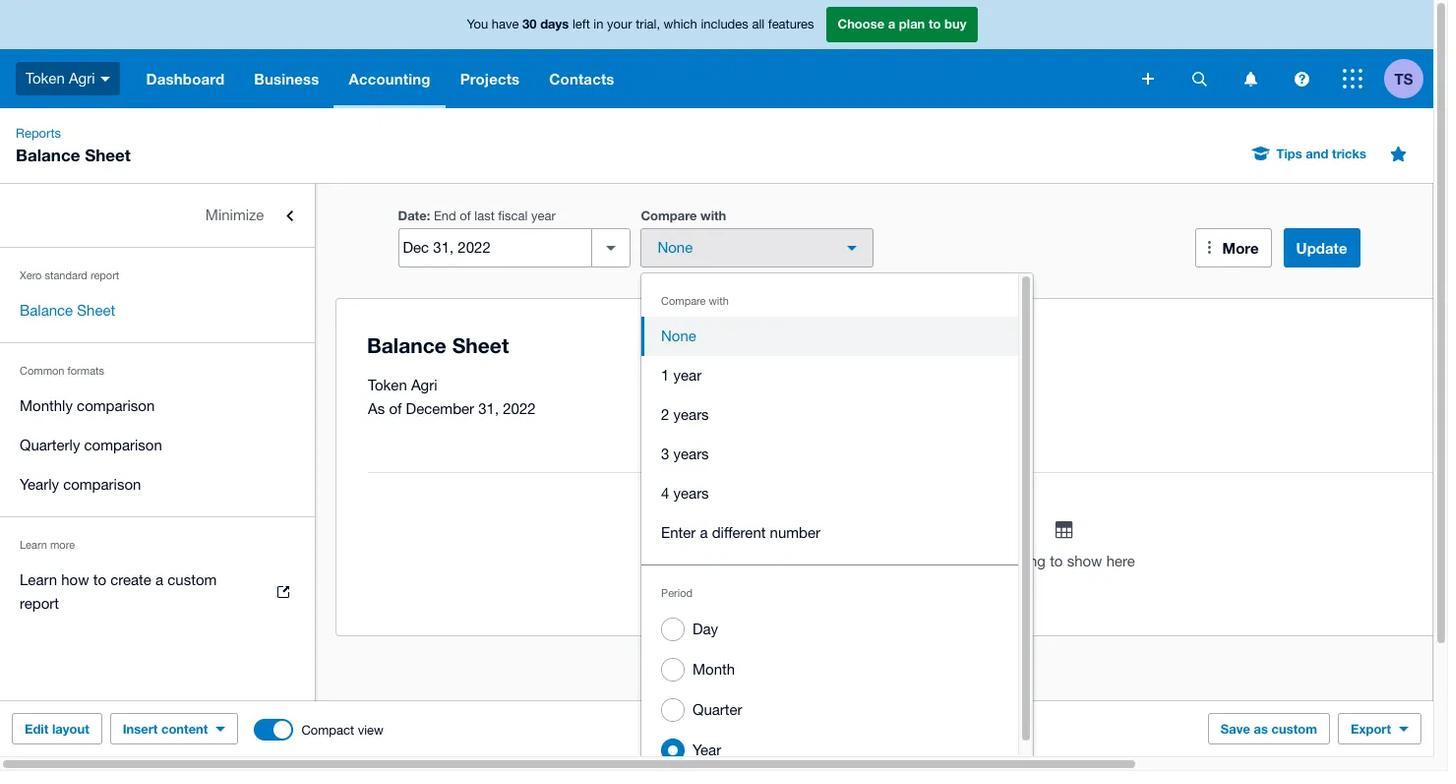 Task type: vqa. For each thing, say whether or not it's contained in the screenshot.
the No
no



Task type: locate. For each thing, give the bounding box(es) containing it.
0 vertical spatial token
[[26, 70, 65, 86]]

0 vertical spatial a
[[888, 16, 896, 32]]

learn
[[20, 539, 47, 551], [20, 572, 57, 588]]

end
[[434, 209, 456, 223]]

choose a plan to buy
[[838, 16, 967, 32]]

0 horizontal spatial token
[[26, 70, 65, 86]]

2 horizontal spatial a
[[888, 16, 896, 32]]

3
[[661, 446, 669, 462]]

comparison down monthly comparison link
[[84, 437, 162, 454]]

1 years from the top
[[674, 406, 709, 423]]

group
[[642, 274, 1033, 771]]

day
[[693, 621, 718, 638]]

balance down reports 'link'
[[16, 145, 80, 165]]

svg image inside 'token agri' popup button
[[100, 77, 110, 81]]

years for 2 years
[[674, 406, 709, 423]]

token inside the token agri as of december 31, 2022
[[368, 377, 407, 394]]

balance down 'xero' at the left top
[[20, 302, 73, 319]]

compare with
[[641, 208, 726, 223], [661, 295, 729, 307]]

group containing none
[[642, 274, 1033, 771]]

0 vertical spatial years
[[674, 406, 709, 423]]

0 horizontal spatial report
[[20, 595, 59, 612]]

compare up none popup button
[[641, 208, 697, 223]]

of
[[460, 209, 471, 223], [389, 400, 402, 417]]

2 vertical spatial comparison
[[63, 476, 141, 493]]

0 horizontal spatial a
[[156, 572, 163, 588]]

have
[[492, 17, 519, 32]]

0 vertical spatial year
[[531, 209, 556, 223]]

0 horizontal spatial year
[[531, 209, 556, 223]]

1 vertical spatial learn
[[20, 572, 57, 588]]

years right 4
[[674, 485, 709, 502]]

of right as
[[389, 400, 402, 417]]

sheet up minimize button
[[85, 145, 131, 165]]

to right "how"
[[93, 572, 106, 588]]

to inside "learn how to create a custom report"
[[93, 572, 106, 588]]

contacts button
[[535, 49, 629, 108]]

compare
[[641, 208, 697, 223], [661, 295, 706, 307]]

0 vertical spatial none
[[658, 239, 693, 256]]

0 vertical spatial custom
[[168, 572, 217, 588]]

december
[[406, 400, 474, 417]]

monthly
[[20, 398, 73, 414]]

of inside date : end of last fiscal year
[[460, 209, 471, 223]]

0 vertical spatial with
[[701, 208, 726, 223]]

1 vertical spatial a
[[700, 524, 708, 541]]

tips and tricks
[[1277, 146, 1367, 161]]

1 horizontal spatial to
[[929, 16, 941, 32]]

1 vertical spatial compare
[[661, 295, 706, 307]]

more
[[1223, 239, 1259, 257]]

yearly
[[20, 476, 59, 493]]

3 years from the top
[[674, 485, 709, 502]]

year inside date : end of last fiscal year
[[531, 209, 556, 223]]

1 year
[[661, 367, 702, 384]]

custom right as in the right of the page
[[1272, 721, 1318, 737]]

learn left the more
[[20, 539, 47, 551]]

learn inside "learn how to create a custom report"
[[20, 572, 57, 588]]

a right enter
[[700, 524, 708, 541]]

0 horizontal spatial custom
[[168, 572, 217, 588]]

yearly comparison
[[20, 476, 141, 493]]

year
[[693, 742, 721, 759]]

0 vertical spatial learn
[[20, 539, 47, 551]]

2 vertical spatial a
[[156, 572, 163, 588]]

business
[[254, 70, 319, 88]]

agri up the december
[[411, 377, 437, 394]]

none up 1 year
[[661, 328, 696, 344]]

list box containing none
[[642, 274, 1018, 771]]

none
[[658, 239, 693, 256], [661, 328, 696, 344]]

report output element
[[368, 437, 1448, 612]]

projects button
[[445, 49, 535, 108]]

enter a different number
[[661, 524, 821, 541]]

2 vertical spatial to
[[93, 572, 106, 588]]

1 vertical spatial report
[[20, 595, 59, 612]]

2 years from the top
[[674, 446, 709, 462]]

token up "reports"
[[26, 70, 65, 86]]

0 horizontal spatial svg image
[[100, 77, 110, 81]]

1 vertical spatial agri
[[411, 377, 437, 394]]

agri
[[69, 70, 95, 86], [411, 377, 437, 394]]

monthly comparison link
[[0, 387, 315, 426]]

years right 2
[[674, 406, 709, 423]]

learn for learn more
[[20, 539, 47, 551]]

0 horizontal spatial of
[[389, 400, 402, 417]]

none right list of convenience dates image
[[658, 239, 693, 256]]

years for 4 years
[[674, 485, 709, 502]]

0 vertical spatial to
[[929, 16, 941, 32]]

report down learn more
[[20, 595, 59, 612]]

years for 3 years
[[674, 446, 709, 462]]

1 vertical spatial custom
[[1272, 721, 1318, 737]]

1 vertical spatial with
[[709, 295, 729, 307]]

0 horizontal spatial to
[[93, 572, 106, 588]]

token inside 'token agri' popup button
[[26, 70, 65, 86]]

1 vertical spatial years
[[674, 446, 709, 462]]

view
[[358, 723, 384, 737]]

accounting button
[[334, 49, 445, 108]]

1 learn from the top
[[20, 539, 47, 551]]

of left last
[[460, 209, 471, 223]]

a
[[888, 16, 896, 32], [700, 524, 708, 541], [156, 572, 163, 588]]

sheet down xero standard report
[[77, 302, 115, 319]]

minimize button
[[0, 196, 315, 235]]

0 vertical spatial agri
[[69, 70, 95, 86]]

years right "3"
[[674, 446, 709, 462]]

compare with up 1 year
[[661, 295, 729, 307]]

with up none popup button
[[701, 208, 726, 223]]

0 vertical spatial report
[[90, 270, 119, 281]]

none inside popup button
[[658, 239, 693, 256]]

learn down learn more
[[20, 572, 57, 588]]

token for token agri
[[26, 70, 65, 86]]

balance
[[16, 145, 80, 165], [20, 302, 73, 319]]

custom right create
[[168, 572, 217, 588]]

agri inside the token agri as of december 31, 2022
[[411, 377, 437, 394]]

token up as
[[368, 377, 407, 394]]

none inside button
[[661, 328, 696, 344]]

comparison down quarterly comparison
[[63, 476, 141, 493]]

agri inside popup button
[[69, 70, 95, 86]]

svg image
[[1343, 69, 1363, 89], [1244, 71, 1257, 86], [1142, 73, 1154, 85]]

left
[[573, 17, 590, 32]]

learn how to create a custom report link
[[0, 561, 315, 624]]

dashboard
[[146, 70, 225, 88]]

with down none popup button
[[709, 295, 729, 307]]

1 vertical spatial of
[[389, 400, 402, 417]]

2 learn from the top
[[20, 572, 57, 588]]

year
[[531, 209, 556, 223], [674, 367, 702, 384]]

quarter
[[693, 702, 742, 718]]

0 horizontal spatial agri
[[69, 70, 95, 86]]

2 horizontal spatial to
[[1050, 553, 1063, 570]]

list of convenience dates image
[[592, 228, 631, 268]]

comparison
[[77, 398, 155, 414], [84, 437, 162, 454], [63, 476, 141, 493]]

of for as
[[389, 400, 402, 417]]

to
[[929, 16, 941, 32], [1050, 553, 1063, 570], [93, 572, 106, 588]]

which
[[664, 17, 697, 32]]

a inside "button"
[[700, 524, 708, 541]]

month button
[[642, 649, 1018, 690]]

1 horizontal spatial of
[[460, 209, 471, 223]]

0 vertical spatial sheet
[[85, 145, 131, 165]]

show
[[1067, 553, 1103, 570]]

accounting
[[349, 70, 431, 88]]

1 vertical spatial none
[[661, 328, 696, 344]]

a for choose
[[888, 16, 896, 32]]

tips and tricks button
[[1241, 138, 1379, 169]]

0 vertical spatial of
[[460, 209, 471, 223]]

more
[[50, 539, 75, 551]]

report
[[90, 270, 119, 281], [20, 595, 59, 612]]

1 horizontal spatial token
[[368, 377, 407, 394]]

compare with up none popup button
[[641, 208, 726, 223]]

1 horizontal spatial custom
[[1272, 721, 1318, 737]]

date : end of last fiscal year
[[398, 208, 556, 223]]

quarterly
[[20, 437, 80, 454]]

a inside banner
[[888, 16, 896, 32]]

custom
[[168, 572, 217, 588], [1272, 721, 1318, 737]]

4
[[661, 485, 669, 502]]

1 horizontal spatial a
[[700, 524, 708, 541]]

custom inside button
[[1272, 721, 1318, 737]]

comparison down formats
[[77, 398, 155, 414]]

2
[[661, 406, 669, 423]]

1 horizontal spatial report
[[90, 270, 119, 281]]

as
[[368, 400, 385, 417]]

compare up 1 year
[[661, 295, 706, 307]]

a right create
[[156, 572, 163, 588]]

to left buy
[[929, 16, 941, 32]]

to left show
[[1050, 553, 1063, 570]]

1 vertical spatial comparison
[[84, 437, 162, 454]]

agri for token agri
[[69, 70, 95, 86]]

agri up reports balance sheet
[[69, 70, 95, 86]]

reports
[[16, 126, 61, 141]]

1 horizontal spatial agri
[[411, 377, 437, 394]]

1 vertical spatial to
[[1050, 553, 1063, 570]]

you
[[467, 17, 488, 32]]

of inside the token agri as of december 31, 2022
[[389, 400, 402, 417]]

1 vertical spatial year
[[674, 367, 702, 384]]

sheet
[[85, 145, 131, 165], [77, 302, 115, 319]]

1 vertical spatial token
[[368, 377, 407, 394]]

banner containing ts
[[0, 0, 1434, 108]]

list box
[[642, 274, 1018, 771]]

in
[[594, 17, 604, 32]]

balance sheet
[[20, 302, 115, 319]]

2 vertical spatial years
[[674, 485, 709, 502]]

a left plan
[[888, 16, 896, 32]]

0 vertical spatial comparison
[[77, 398, 155, 414]]

content
[[161, 721, 208, 737]]

svg image
[[1192, 71, 1207, 86], [1294, 71, 1309, 86], [100, 77, 110, 81]]

compact view
[[301, 723, 384, 737]]

learn for learn how to create a custom report
[[20, 572, 57, 588]]

year right 1
[[674, 367, 702, 384]]

reports link
[[8, 124, 69, 144]]

standard
[[45, 270, 87, 281]]

year right fiscal
[[531, 209, 556, 223]]

banner
[[0, 0, 1434, 108]]

plan
[[899, 16, 925, 32]]

1 vertical spatial sheet
[[77, 302, 115, 319]]

:
[[427, 208, 430, 223]]

export button
[[1338, 713, 1422, 745]]

0 vertical spatial balance
[[16, 145, 80, 165]]

report right standard
[[90, 270, 119, 281]]

1 horizontal spatial year
[[674, 367, 702, 384]]



Task type: describe. For each thing, give the bounding box(es) containing it.
xero standard report
[[20, 270, 119, 281]]

1 horizontal spatial svg image
[[1192, 71, 1207, 86]]

choose
[[838, 16, 885, 32]]

edit layout
[[25, 721, 89, 737]]

day button
[[642, 609, 1018, 649]]

1 vertical spatial balance
[[20, 302, 73, 319]]

save as custom button
[[1208, 713, 1330, 745]]

common
[[20, 365, 64, 377]]

custom inside "learn how to create a custom report"
[[168, 572, 217, 588]]

number
[[770, 524, 821, 541]]

layout
[[52, 721, 89, 737]]

fiscal
[[498, 209, 528, 223]]

report inside "learn how to create a custom report"
[[20, 595, 59, 612]]

ts button
[[1384, 49, 1434, 108]]

nothing to show here
[[994, 553, 1135, 570]]

a for enter
[[700, 524, 708, 541]]

2 horizontal spatial svg image
[[1343, 69, 1363, 89]]

year inside list box
[[674, 367, 702, 384]]

of for end
[[460, 209, 471, 223]]

enter a different number button
[[642, 514, 1018, 553]]

your
[[607, 17, 632, 32]]

last
[[475, 209, 495, 223]]

insert content button
[[110, 713, 238, 745]]

export
[[1351, 721, 1391, 737]]

ts
[[1395, 69, 1413, 87]]

tricks
[[1332, 146, 1367, 161]]

you have 30 days left in your trial, which includes all features
[[467, 16, 814, 32]]

a inside "learn how to create a custom report"
[[156, 572, 163, 588]]

buy
[[945, 16, 967, 32]]

remove from favorites image
[[1379, 134, 1418, 173]]

features
[[768, 17, 814, 32]]

all
[[752, 17, 765, 32]]

create
[[110, 572, 151, 588]]

2 years
[[661, 406, 709, 423]]

common formats
[[20, 365, 104, 377]]

contacts
[[549, 70, 615, 88]]

balance sheet link
[[0, 291, 315, 331]]

tips
[[1277, 146, 1303, 161]]

save
[[1221, 721, 1251, 737]]

save as custom
[[1221, 721, 1318, 737]]

monthly comparison
[[20, 398, 155, 414]]

minimize
[[205, 207, 264, 223]]

period
[[661, 587, 693, 599]]

learn more
[[20, 539, 75, 551]]

0 vertical spatial compare with
[[641, 208, 726, 223]]

xero
[[20, 270, 42, 281]]

agri for token agri as of december 31, 2022
[[411, 377, 437, 394]]

token agri button
[[0, 49, 131, 108]]

none button
[[642, 317, 1018, 356]]

reports balance sheet
[[16, 126, 131, 165]]

compact
[[301, 723, 354, 737]]

1 horizontal spatial svg image
[[1244, 71, 1257, 86]]

month
[[693, 661, 735, 678]]

quarterly comparison link
[[0, 426, 315, 465]]

compare inside list box
[[661, 295, 706, 307]]

days
[[540, 16, 569, 32]]

and
[[1306, 146, 1329, 161]]

sheet inside reports balance sheet
[[85, 145, 131, 165]]

formats
[[67, 365, 104, 377]]

3 years
[[661, 446, 709, 462]]

with inside list box
[[709, 295, 729, 307]]

projects
[[460, 70, 520, 88]]

update
[[1296, 239, 1348, 257]]

year button
[[642, 730, 1018, 770]]

token agri as of december 31, 2022
[[368, 377, 536, 417]]

more button
[[1195, 228, 1272, 268]]

here
[[1107, 553, 1135, 570]]

31,
[[478, 400, 499, 417]]

trial,
[[636, 17, 660, 32]]

to inside banner
[[929, 16, 941, 32]]

1 vertical spatial compare with
[[661, 295, 729, 307]]

how
[[61, 572, 89, 588]]

2 horizontal spatial svg image
[[1294, 71, 1309, 86]]

token agri
[[26, 70, 95, 86]]

Report title field
[[362, 324, 1448, 369]]

nothing
[[994, 553, 1046, 570]]

0 vertical spatial compare
[[641, 208, 697, 223]]

comparison for monthly comparison
[[77, 398, 155, 414]]

dashboard link
[[131, 49, 239, 108]]

quarter button
[[642, 690, 1018, 730]]

date
[[398, 208, 427, 223]]

4 years
[[661, 485, 709, 502]]

business button
[[239, 49, 334, 108]]

to inside report output element
[[1050, 553, 1063, 570]]

Select end date field
[[399, 229, 592, 267]]

0 horizontal spatial svg image
[[1142, 73, 1154, 85]]

comparison for yearly comparison
[[63, 476, 141, 493]]

30
[[523, 16, 537, 32]]

balance inside reports balance sheet
[[16, 145, 80, 165]]

none button
[[641, 228, 874, 268]]

enter
[[661, 524, 696, 541]]

comparison for quarterly comparison
[[84, 437, 162, 454]]

includes
[[701, 17, 749, 32]]

1
[[661, 367, 669, 384]]

token for token agri as of december 31, 2022
[[368, 377, 407, 394]]

different
[[712, 524, 766, 541]]

as
[[1254, 721, 1268, 737]]

update button
[[1284, 228, 1360, 268]]

2022
[[503, 400, 536, 417]]



